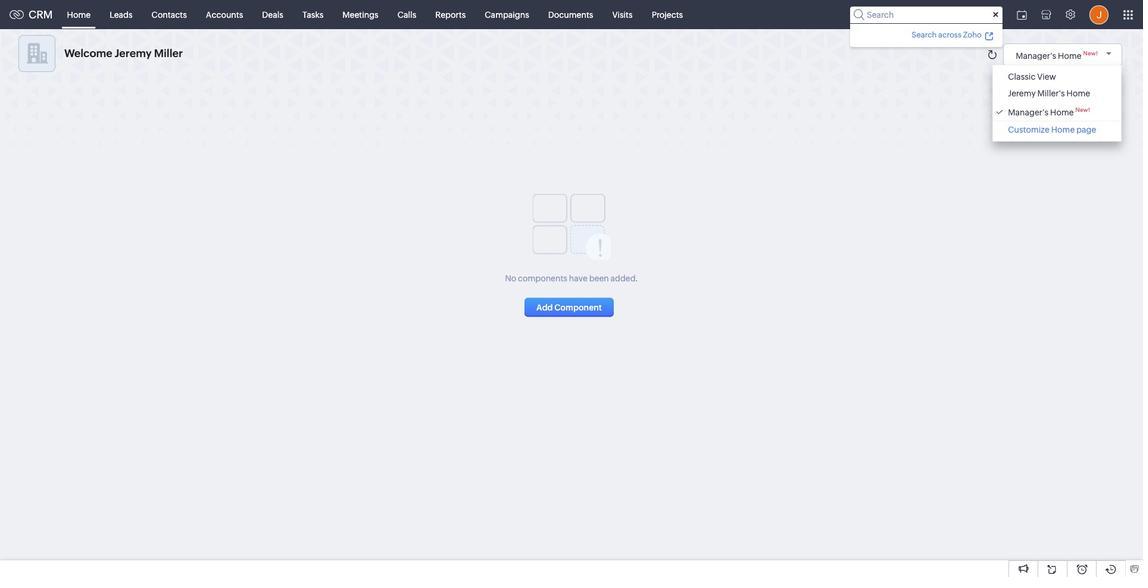 Task type: describe. For each thing, give the bounding box(es) containing it.
tasks
[[303, 10, 324, 19]]

classic view link
[[997, 72, 1119, 82]]

jeremy miller's home link
[[997, 89, 1119, 98]]

calls
[[398, 10, 416, 19]]

deals
[[262, 10, 283, 19]]

crm link
[[10, 8, 53, 21]]

components
[[518, 274, 568, 283]]

customize home page link
[[997, 125, 1119, 134]]

no
[[505, 274, 516, 283]]

projects link
[[642, 0, 693, 29]]

documents link
[[539, 0, 603, 29]]

welcome
[[64, 47, 112, 60]]

zoho
[[963, 30, 982, 39]]

projects
[[652, 10, 683, 19]]

profile element
[[1083, 0, 1116, 29]]

have
[[569, 274, 588, 283]]

campaigns
[[485, 10, 529, 19]]

deals link
[[253, 0, 293, 29]]

across
[[939, 30, 962, 39]]

Search field
[[850, 6, 1003, 23]]

page
[[1077, 125, 1097, 134]]

welcome jeremy miller
[[64, 47, 183, 60]]

1 horizontal spatial jeremy
[[1008, 89, 1036, 98]]

contacts link
[[142, 0, 196, 29]]

1 vertical spatial manager's
[[1008, 108, 1049, 117]]

customize home page
[[1008, 125, 1097, 134]]

classic view
[[1008, 72, 1057, 82]]

0 vertical spatial manager's
[[1016, 51, 1057, 60]]

visits link
[[603, 0, 642, 29]]

leads
[[110, 10, 133, 19]]

home link
[[58, 0, 100, 29]]

home left page
[[1052, 125, 1075, 134]]

tasks link
[[293, 0, 333, 29]]

search across zoho link
[[910, 28, 996, 41]]

search across zoho
[[912, 30, 982, 39]]



Task type: locate. For each thing, give the bounding box(es) containing it.
profile image
[[1090, 5, 1109, 24]]

crm
[[29, 8, 53, 21]]

contacts
[[152, 10, 187, 19]]

accounts
[[206, 10, 243, 19]]

create menu image
[[981, 0, 1010, 29]]

jeremy left miller
[[115, 47, 152, 60]]

1 vertical spatial manager's home new!
[[1008, 107, 1090, 117]]

reports link
[[426, 0, 475, 29]]

home down classic view link
[[1067, 89, 1091, 98]]

no components have been added.
[[505, 274, 638, 283]]

manager's home new! up the customize home page
[[1008, 107, 1090, 117]]

view
[[1038, 72, 1057, 82]]

component
[[555, 303, 602, 312]]

home
[[67, 10, 91, 19], [1058, 51, 1082, 60], [1067, 89, 1091, 98], [1051, 108, 1074, 117], [1052, 125, 1075, 134]]

new!
[[1084, 50, 1098, 56], [1076, 107, 1090, 113]]

0 vertical spatial manager's home new!
[[1016, 50, 1098, 60]]

meetings
[[343, 10, 379, 19]]

visits
[[613, 10, 633, 19]]

add component button
[[525, 298, 614, 317]]

accounts link
[[196, 0, 253, 29]]

0 vertical spatial new!
[[1084, 50, 1098, 56]]

documents
[[548, 10, 593, 19]]

meetings link
[[333, 0, 388, 29]]

manager's home new!
[[1016, 50, 1098, 60], [1008, 107, 1090, 117]]

customize
[[1008, 125, 1050, 134]]

been
[[589, 274, 609, 283]]

manager's
[[1016, 51, 1057, 60], [1008, 108, 1049, 117]]

new! down profile element
[[1084, 50, 1098, 56]]

add component
[[537, 303, 602, 312]]

miller's
[[1038, 89, 1065, 98]]

calls link
[[388, 0, 426, 29]]

1 vertical spatial jeremy
[[1008, 89, 1036, 98]]

added.
[[611, 274, 638, 283]]

classic
[[1008, 72, 1036, 82]]

jeremy
[[115, 47, 152, 60], [1008, 89, 1036, 98]]

jeremy down classic
[[1008, 89, 1036, 98]]

0 horizontal spatial jeremy
[[115, 47, 152, 60]]

manager's up 'classic view'
[[1016, 51, 1057, 60]]

leads link
[[100, 0, 142, 29]]

home up customize home page link
[[1051, 108, 1074, 117]]

manager's home new! up classic view link
[[1016, 50, 1098, 60]]

home right "crm"
[[67, 10, 91, 19]]

calendar image
[[1017, 10, 1027, 19]]

home up classic view link
[[1058, 51, 1082, 60]]

1 vertical spatial new!
[[1076, 107, 1090, 113]]

jeremy miller's home
[[1008, 89, 1091, 98]]

add
[[537, 303, 553, 312]]

new! up page
[[1076, 107, 1090, 113]]

0 vertical spatial jeremy
[[115, 47, 152, 60]]

search
[[912, 30, 937, 39]]

campaigns link
[[475, 0, 539, 29]]

reports
[[436, 10, 466, 19]]

miller
[[154, 47, 183, 60]]

manager's up 'customize'
[[1008, 108, 1049, 117]]



Task type: vqa. For each thing, say whether or not it's contained in the screenshot.
MEETINGS link
yes



